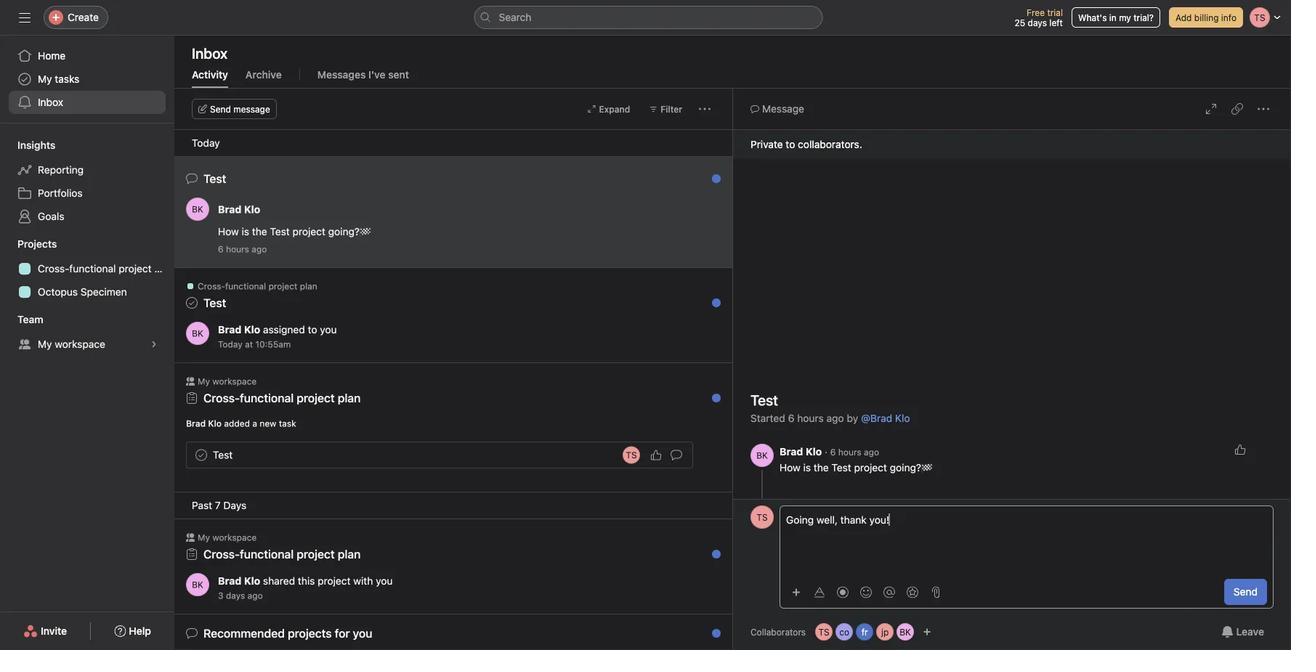 Task type: locate. For each thing, give the bounding box(es) containing it.
expand
[[599, 104, 630, 114]]

collaborators
[[750, 627, 806, 637]]

going well, thank you!
[[786, 514, 889, 526]]

ts left 0 likes. click to like this task image
[[626, 450, 637, 460]]

bk
[[192, 204, 203, 214], [192, 328, 203, 339], [756, 450, 768, 461], [192, 580, 203, 590], [900, 627, 911, 637]]

send inside send button
[[1234, 586, 1258, 598]]

0 vertical spatial workspace
[[55, 338, 105, 350]]

send up leave
[[1234, 586, 1258, 598]]

klo for ·
[[806, 446, 822, 458]]

1 vertical spatial the
[[814, 462, 829, 474]]

0 horizontal spatial hours
[[226, 244, 249, 254]]

0 horizontal spatial how
[[218, 226, 239, 238]]

1 vertical spatial to
[[308, 324, 317, 336]]

brad inside test dialog
[[780, 446, 803, 458]]

workspace down the at
[[212, 376, 257, 387]]

my workspace down team
[[38, 338, 105, 350]]

send inside button
[[210, 104, 231, 114]]

test started 6 hours ago by @brad klo
[[750, 392, 910, 424]]

today inside the brad klo assigned to you today at 10:55am
[[218, 339, 243, 349]]

how is the test project going? down brad klo · 6 hours ago
[[780, 462, 921, 474]]

1 vertical spatial going?
[[890, 462, 921, 474]]

1 horizontal spatial ts button
[[750, 506, 774, 529]]

6 inside brad klo · 6 hours ago
[[830, 447, 836, 457]]

1 vertical spatial 6
[[788, 412, 794, 424]]

insert an object image
[[792, 588, 801, 597]]

1 archive notification image from the top
[[705, 174, 716, 185]]

my down team
[[38, 338, 52, 350]]

to right private
[[786, 138, 795, 150]]

cross-functional project plan down 6 hours ago
[[198, 281, 317, 291]]

toolbar
[[786, 582, 946, 603]]

ago right 3
[[247, 591, 263, 601]]

project down project plan
[[318, 575, 351, 587]]

how is the test project going? for 🏁 icon
[[218, 226, 360, 238]]

my inside my workspace link
[[38, 338, 52, 350]]

1 vertical spatial plan
[[300, 281, 317, 291]]

functional
[[69, 263, 116, 275], [225, 281, 266, 291], [240, 391, 294, 405], [240, 547, 294, 561]]

billing
[[1194, 12, 1219, 23]]

add billing info
[[1175, 12, 1237, 23]]

reporting link
[[9, 158, 166, 182]]

0 horizontal spatial ts button
[[623, 446, 640, 464]]

the down ·
[[814, 462, 829, 474]]

the up 6 hours ago
[[252, 226, 267, 238]]

project inside 'brad klo shared this project with you 3 days ago'
[[318, 575, 351, 587]]

inbox down my tasks
[[38, 96, 63, 108]]

hours up brad klo · 6 hours ago
[[797, 412, 824, 424]]

0 vertical spatial how is the test project going?
[[218, 226, 360, 238]]

brad klo link up the at
[[218, 324, 260, 336]]

co
[[839, 627, 849, 637]]

bk button for how is the test project going?
[[750, 444, 774, 467]]

2 horizontal spatial 6
[[830, 447, 836, 457]]

is inside test dialog
[[803, 462, 811, 474]]

1 horizontal spatial hours
[[797, 412, 824, 424]]

ago
[[252, 244, 267, 254], [826, 412, 844, 424], [864, 447, 879, 457], [247, 591, 263, 601]]

0 vertical spatial cross-functional project plan
[[38, 263, 174, 275]]

0 horizontal spatial days
[[226, 591, 245, 601]]

is
[[242, 226, 249, 238], [803, 462, 811, 474]]

my workspace for second archive notification image from the bottom of the page
[[198, 533, 257, 543]]

how down brad klo · 6 hours ago
[[780, 462, 800, 474]]

this
[[298, 575, 315, 587]]

0 vertical spatial my workspace
[[38, 338, 105, 350]]

test dialog
[[733, 89, 1291, 650]]

brad inside the brad klo assigned to you today at 10:55am
[[218, 324, 242, 336]]

1 horizontal spatial to
[[786, 138, 795, 150]]

is up 6 hours ago
[[242, 226, 249, 238]]

0 vertical spatial today
[[192, 137, 220, 149]]

plan
[[154, 263, 174, 275], [300, 281, 317, 291], [338, 391, 361, 405]]

add or remove collaborators image
[[923, 628, 931, 636]]

klo right @brad
[[895, 412, 910, 424]]

0 horizontal spatial you
[[320, 324, 337, 336]]

0 comments image
[[671, 449, 682, 461]]

ago inside brad klo · 6 hours ago
[[864, 447, 879, 457]]

1 vertical spatial days
[[226, 591, 245, 601]]

my inside my tasks link
[[38, 73, 52, 85]]

see details, my workspace image
[[150, 340, 158, 349]]

0 vertical spatial to
[[786, 138, 795, 150]]

free trial 25 days left
[[1015, 7, 1063, 28]]

octopus specimen link
[[9, 280, 166, 304]]

klo left added at the left bottom of the page
[[208, 418, 222, 429]]

brad klo link up 6 hours ago
[[218, 203, 260, 215]]

workspace down 7 days
[[212, 533, 257, 543]]

6
[[218, 244, 224, 254], [788, 412, 794, 424], [830, 447, 836, 457]]

global element
[[0, 36, 174, 123]]

how is the test project going? inside test dialog
[[780, 462, 921, 474]]

cross-functional project plan link up octopus specimen
[[9, 257, 174, 280]]

project left 🏁 icon
[[292, 226, 325, 238]]

1 horizontal spatial the
[[814, 462, 829, 474]]

klo left ·
[[806, 446, 822, 458]]

today down the send message button
[[192, 137, 220, 149]]

hide sidebar image
[[19, 12, 31, 23]]

1 vertical spatial is
[[803, 462, 811, 474]]

1 horizontal spatial how
[[780, 462, 800, 474]]

ts button left 0 likes. click to like this task image
[[623, 446, 640, 464]]

·
[[825, 446, 827, 458]]

hours
[[226, 244, 249, 254], [797, 412, 824, 424], [838, 447, 861, 457]]

archive all image
[[705, 380, 716, 392]]

archive notification image
[[705, 285, 716, 296]]

0 vertical spatial days
[[1028, 17, 1047, 28]]

ts left co
[[818, 627, 830, 637]]

is down brad klo · 6 hours ago
[[803, 462, 811, 474]]

ago down @brad
[[864, 447, 879, 457]]

projects element
[[0, 231, 174, 307]]

project up "specimen"
[[119, 263, 152, 275]]

6 hours ago
[[218, 244, 267, 254]]

goals link
[[9, 205, 166, 228]]

1 vertical spatial my workspace
[[198, 376, 257, 387]]

0 horizontal spatial send
[[210, 104, 231, 114]]

1 horizontal spatial days
[[1028, 17, 1047, 28]]

0 horizontal spatial ts
[[626, 450, 637, 460]]

6 right ·
[[830, 447, 836, 457]]

🏁 image
[[921, 462, 933, 474]]

insights element
[[0, 132, 174, 231]]

how is the test project going?
[[218, 226, 360, 238], [780, 462, 921, 474]]

0 vertical spatial how
[[218, 226, 239, 238]]

1 vertical spatial archive notification image
[[705, 536, 716, 548]]

0 vertical spatial is
[[242, 226, 249, 238]]

0 horizontal spatial the
[[252, 226, 267, 238]]

1 vertical spatial you
[[376, 575, 393, 587]]

ago inside 'test started 6 hours ago by @brad klo'
[[826, 412, 844, 424]]

0 vertical spatial ts button
[[623, 446, 640, 464]]

cross- inside projects "element"
[[38, 263, 69, 275]]

my workspace down the at
[[198, 376, 257, 387]]

bk button right see details, my workspace image
[[186, 322, 209, 345]]

0 vertical spatial cross-functional project plan link
[[9, 257, 174, 280]]

plan inside projects "element"
[[154, 263, 174, 275]]

how is the test project going? up 6 hours ago
[[218, 226, 360, 238]]

my left tasks at the top left
[[38, 73, 52, 85]]

copy link image
[[1231, 103, 1243, 115]]

2 vertical spatial my workspace
[[198, 533, 257, 543]]

2 vertical spatial archive notification image
[[705, 631, 716, 643]]

0 horizontal spatial plan
[[154, 263, 174, 275]]

inbox
[[192, 44, 227, 61], [38, 96, 63, 108]]

0 vertical spatial plan
[[154, 263, 174, 275]]

2 vertical spatial 6
[[830, 447, 836, 457]]

going? for 🏁 image
[[890, 462, 921, 474]]

at mention image
[[883, 587, 895, 598]]

jp
[[881, 627, 889, 637]]

how inside test dialog
[[780, 462, 800, 474]]

ts button
[[623, 446, 640, 464], [750, 506, 774, 529], [815, 623, 833, 641]]

brad up 3
[[218, 575, 242, 587]]

brad left ·
[[780, 446, 803, 458]]

1 horizontal spatial send
[[1234, 586, 1258, 598]]

cross-functional project plan link up task
[[203, 391, 361, 405]]

to
[[786, 138, 795, 150], [308, 324, 317, 336]]

inbox inside global element
[[38, 96, 63, 108]]

my workspace down 7 days
[[198, 533, 257, 543]]

cross-functional project plan inside projects "element"
[[38, 263, 174, 275]]

1 horizontal spatial is
[[803, 462, 811, 474]]

bk button down started
[[750, 444, 774, 467]]

send left message
[[210, 104, 231, 114]]

6 down brad klo
[[218, 244, 224, 254]]

cross-functional project plan link inside projects "element"
[[9, 257, 174, 280]]

bk button
[[186, 198, 209, 221], [186, 322, 209, 345], [750, 444, 774, 467], [186, 573, 209, 596], [897, 623, 914, 641]]

the for 🏁 image
[[814, 462, 829, 474]]

6 right started
[[788, 412, 794, 424]]

my workspace
[[38, 338, 105, 350], [198, 376, 257, 387], [198, 533, 257, 543]]

my
[[1119, 12, 1131, 23]]

1 horizontal spatial going?
[[890, 462, 921, 474]]

1 horizontal spatial you
[[376, 575, 393, 587]]

going? for 🏁 icon
[[328, 226, 360, 238]]

cross-functional project plan link
[[9, 257, 174, 280], [203, 391, 361, 405]]

brad klo link left ·
[[780, 446, 822, 458]]

cross-functional project plan
[[38, 263, 174, 275], [198, 281, 317, 291], [203, 391, 361, 405]]

filter button
[[642, 99, 689, 119]]

brad left the assigned
[[218, 324, 242, 336]]

2 vertical spatial ts button
[[815, 623, 833, 641]]

going? inside test dialog
[[890, 462, 921, 474]]

2 vertical spatial hours
[[838, 447, 861, 457]]

free
[[1027, 7, 1045, 17]]

brad klo link
[[218, 203, 260, 215], [218, 324, 260, 336], [780, 446, 822, 458], [218, 575, 260, 587]]

@brad
[[861, 412, 892, 424]]

hours right ·
[[838, 447, 861, 457]]

0 horizontal spatial going?
[[328, 226, 360, 238]]

going?
[[328, 226, 360, 238], [890, 462, 921, 474]]

0 horizontal spatial cross-functional project plan link
[[9, 257, 174, 280]]

cross- up added at the left bottom of the page
[[203, 391, 240, 405]]

to right the assigned
[[308, 324, 317, 336]]

my up 'brad klo added a new task'
[[198, 376, 210, 387]]

you inside the brad klo assigned to you today at 10:55am
[[320, 324, 337, 336]]

bk button for 3 days ago
[[186, 573, 209, 596]]

brad klo link up 3
[[218, 575, 260, 587]]

ts left going
[[757, 512, 768, 522]]

0 horizontal spatial to
[[308, 324, 317, 336]]

fr
[[861, 627, 868, 637]]

klo inside 'brad klo shared this project with you 3 days ago'
[[244, 575, 260, 587]]

0 horizontal spatial inbox
[[38, 96, 63, 108]]

0 horizontal spatial is
[[242, 226, 249, 238]]

brad klo link for assigned to you
[[218, 324, 260, 336]]

my
[[38, 73, 52, 85], [38, 338, 52, 350], [198, 376, 210, 387], [198, 533, 210, 543]]

brad for brad klo
[[218, 203, 242, 215]]

1 vertical spatial how is the test project going?
[[780, 462, 921, 474]]

project plan
[[297, 547, 361, 561]]

klo
[[244, 203, 260, 215], [244, 324, 260, 336], [895, 412, 910, 424], [208, 418, 222, 429], [806, 446, 822, 458], [244, 575, 260, 587]]

klo left shared
[[244, 575, 260, 587]]

ts button left going
[[750, 506, 774, 529]]

1 vertical spatial cross-functional project plan
[[198, 281, 317, 291]]

projects
[[288, 627, 332, 640]]

25
[[1015, 17, 1025, 28]]

how up 6 hours ago
[[218, 226, 239, 238]]

7 days
[[215, 499, 246, 511]]

0 likes. click to like this task image
[[1234, 444, 1246, 456]]

1 vertical spatial hours
[[797, 412, 824, 424]]

bk button left 3
[[186, 573, 209, 596]]

1 horizontal spatial inbox
[[192, 44, 227, 61]]

1 vertical spatial send
[[1234, 586, 1258, 598]]

1 vertical spatial today
[[218, 339, 243, 349]]

0 vertical spatial 6
[[218, 244, 224, 254]]

0 vertical spatial you
[[320, 324, 337, 336]]

ts
[[626, 450, 637, 460], [757, 512, 768, 522], [818, 627, 830, 637]]

how for 🏁 icon
[[218, 226, 239, 238]]

bk for today at 10:55am
[[192, 328, 203, 339]]

klo inside the brad klo assigned to you today at 10:55am
[[244, 324, 260, 336]]

hours inside 'test started 6 hours ago by @brad klo'
[[797, 412, 824, 424]]

you right the assigned
[[320, 324, 337, 336]]

bk button for today at 10:55am
[[186, 322, 209, 345]]

cross- up octopus
[[38, 263, 69, 275]]

1 vertical spatial how
[[780, 462, 800, 474]]

0 vertical spatial going?
[[328, 226, 360, 238]]

you
[[320, 324, 337, 336], [376, 575, 393, 587]]

send message button
[[192, 99, 277, 119]]

send
[[210, 104, 231, 114], [1234, 586, 1258, 598]]

you right with
[[376, 575, 393, 587]]

2 vertical spatial plan
[[338, 391, 361, 405]]

1 horizontal spatial ts
[[757, 512, 768, 522]]

2 horizontal spatial hours
[[838, 447, 861, 457]]

2 vertical spatial workspace
[[212, 533, 257, 543]]

3
[[218, 591, 223, 601]]

brad klo
[[218, 203, 260, 215]]

how
[[218, 226, 239, 238], [780, 462, 800, 474]]

0 vertical spatial send
[[210, 104, 231, 114]]

workspace for second archive notification image from the bottom of the page
[[212, 533, 257, 543]]

0 horizontal spatial how is the test project going?
[[218, 226, 360, 238]]

0 likes. click to like this task image
[[650, 449, 662, 461]]

project down brad klo · 6 hours ago
[[854, 462, 887, 474]]

hours down brad klo
[[226, 244, 249, 254]]

test inside 'test started 6 hours ago by @brad klo'
[[750, 392, 778, 409]]

0 vertical spatial inbox
[[192, 44, 227, 61]]

inbox up activity
[[192, 44, 227, 61]]

1 vertical spatial workspace
[[212, 376, 257, 387]]

my workspace inside teams element
[[38, 338, 105, 350]]

brad inside 'brad klo shared this project with you 3 days ago'
[[218, 575, 242, 587]]

tasks
[[55, 73, 79, 85]]

days inside free trial 25 days left
[[1028, 17, 1047, 28]]

archive
[[245, 69, 282, 81]]

bk for how is the test project going?
[[756, 450, 768, 461]]

workspace down octopus specimen
[[55, 338, 105, 350]]

invite
[[41, 625, 67, 637]]

test
[[203, 172, 226, 186], [270, 226, 290, 238], [203, 296, 226, 310], [750, 392, 778, 409], [213, 449, 233, 461], [831, 462, 851, 474]]

klo inside 'test started 6 hours ago by @brad klo'
[[895, 412, 910, 424]]

with
[[353, 575, 373, 587]]

search list box
[[474, 6, 823, 29]]

1 vertical spatial cross-functional project plan link
[[203, 391, 361, 405]]

formatting image
[[814, 587, 825, 598]]

brad for brad klo · 6 hours ago
[[780, 446, 803, 458]]

0 vertical spatial ts
[[626, 450, 637, 460]]

functional up octopus specimen link
[[69, 263, 116, 275]]

the inside test dialog
[[814, 462, 829, 474]]

project up the assigned
[[268, 281, 297, 291]]

days
[[1028, 17, 1047, 28], [226, 591, 245, 601]]

0 vertical spatial archive notification image
[[705, 174, 716, 185]]

1 horizontal spatial how is the test project going?
[[780, 462, 921, 474]]

ago left by
[[826, 412, 844, 424]]

ts button left co
[[815, 623, 833, 641]]

2 horizontal spatial ts
[[818, 627, 830, 637]]

home link
[[9, 44, 166, 68]]

brad up 6 hours ago
[[218, 203, 242, 215]]

started
[[750, 412, 785, 424]]

brad
[[218, 203, 242, 215], [218, 324, 242, 336], [186, 418, 206, 429], [780, 446, 803, 458], [218, 575, 242, 587]]

my tasks
[[38, 73, 79, 85]]

archive notification image
[[705, 174, 716, 185], [705, 536, 716, 548], [705, 631, 716, 643]]

Completed checkbox
[[193, 446, 210, 464]]

days right 25
[[1028, 17, 1047, 28]]

0 vertical spatial the
[[252, 226, 267, 238]]

brad up completed option
[[186, 418, 206, 429]]

klo up the at
[[244, 324, 260, 336]]

1 vertical spatial inbox
[[38, 96, 63, 108]]

cross-functional project plan up "specimen"
[[38, 263, 174, 275]]

days right 3
[[226, 591, 245, 601]]

brad klo assigned to you today at 10:55am
[[218, 324, 337, 349]]

1 horizontal spatial 6
[[788, 412, 794, 424]]

today left the at
[[218, 339, 243, 349]]

cross-functional project plan up task
[[203, 391, 361, 405]]



Task type: describe. For each thing, give the bounding box(es) containing it.
0 vertical spatial hours
[[226, 244, 249, 254]]

full screen image
[[1205, 103, 1217, 115]]

send button
[[1224, 579, 1267, 605]]

octopus
[[38, 286, 78, 298]]

hours inside brad klo · 6 hours ago
[[838, 447, 861, 457]]

insights
[[17, 139, 55, 151]]

0 horizontal spatial 6
[[218, 244, 224, 254]]

2 horizontal spatial plan
[[338, 391, 361, 405]]

shared
[[263, 575, 295, 587]]

messages i've sent link
[[317, 69, 409, 88]]

private
[[750, 138, 783, 150]]

insights button
[[0, 138, 55, 153]]

brad for brad klo assigned to you today at 10:55am
[[218, 324, 242, 336]]

1 vertical spatial ts
[[757, 512, 768, 522]]

cross- up 3
[[203, 547, 240, 561]]

1 vertical spatial ts button
[[750, 506, 774, 529]]

workspace for archive all icon
[[212, 376, 257, 387]]

inbox link
[[9, 91, 166, 114]]

create
[[68, 11, 99, 23]]

reporting
[[38, 164, 84, 176]]

filter
[[661, 104, 682, 114]]

project inside test dialog
[[854, 462, 887, 474]]

by
[[847, 412, 858, 424]]

2 vertical spatial ts
[[818, 627, 830, 637]]

assigned
[[263, 324, 305, 336]]

you inside 'brad klo shared this project with you 3 days ago'
[[376, 575, 393, 587]]

expand button
[[581, 99, 637, 119]]

functional up shared
[[240, 547, 294, 561]]

trial
[[1047, 7, 1063, 17]]

1 horizontal spatial cross-functional project plan link
[[203, 391, 361, 405]]

🏁 image
[[360, 226, 371, 238]]

workspace inside teams element
[[55, 338, 105, 350]]

recommended projects for you
[[203, 627, 372, 640]]

my workspace link
[[9, 333, 166, 356]]

more actions image
[[1258, 103, 1269, 115]]

message
[[762, 103, 804, 115]]

bk button right "jp" button
[[897, 623, 914, 641]]

bk for 3 days ago
[[192, 580, 203, 590]]

goals
[[38, 210, 64, 222]]

cross- down 6 hours ago
[[198, 281, 225, 291]]

appreciations image
[[907, 587, 918, 598]]

teams element
[[0, 307, 174, 359]]

functional up new
[[240, 391, 294, 405]]

past 7 days
[[192, 499, 246, 511]]

klo for assigned
[[244, 324, 260, 336]]

is for 🏁 icon
[[242, 226, 249, 238]]

2 vertical spatial cross-functional project plan
[[203, 391, 361, 405]]

octopus specimen
[[38, 286, 127, 298]]

@brad klo link
[[861, 412, 910, 424]]

going
[[786, 514, 814, 526]]

brad klo link for ·
[[780, 446, 822, 458]]

thank
[[840, 514, 867, 526]]

add billing info button
[[1169, 7, 1243, 28]]

activity link
[[192, 69, 228, 88]]

to inside test dialog
[[786, 138, 795, 150]]

completed image
[[193, 446, 210, 464]]

brad klo shared this project with you 3 days ago
[[218, 575, 393, 601]]

more actions image
[[699, 103, 711, 115]]

send for send
[[1234, 586, 1258, 598]]

team button
[[0, 312, 43, 327]]

send message
[[210, 104, 270, 114]]

attach a file or paste an image image
[[930, 587, 942, 598]]

jp button
[[876, 623, 894, 641]]

past
[[192, 499, 212, 511]]

sent
[[388, 69, 409, 81]]

brad for brad klo added a new task
[[186, 418, 206, 429]]

toolbar inside test dialog
[[786, 582, 946, 603]]

help
[[129, 625, 151, 637]]

test link
[[750, 392, 778, 409]]

home
[[38, 50, 66, 62]]

fr button
[[856, 623, 873, 641]]

help button
[[105, 618, 161, 644]]

emoji image
[[860, 587, 872, 598]]

brad for brad klo shared this project with you 3 days ago
[[218, 575, 242, 587]]

for you
[[335, 627, 372, 640]]

archive link
[[245, 69, 282, 88]]

1 horizontal spatial plan
[[300, 281, 317, 291]]

days inside 'brad klo shared this project with you 3 days ago'
[[226, 591, 245, 601]]

record a video image
[[837, 587, 849, 598]]

project inside "element"
[[119, 263, 152, 275]]

my workspace for archive all icon
[[198, 376, 257, 387]]

functional inside projects "element"
[[69, 263, 116, 275]]

brad klo added a new task
[[186, 418, 296, 429]]

task
[[279, 418, 296, 429]]

added
[[224, 418, 250, 429]]

klo for shared
[[244, 575, 260, 587]]

how for 🏁 image
[[780, 462, 800, 474]]

projects button
[[0, 237, 57, 251]]

leave
[[1236, 626, 1264, 638]]

at
[[245, 339, 253, 349]]

add
[[1175, 12, 1192, 23]]

what's
[[1078, 12, 1107, 23]]

the for 🏁 icon
[[252, 226, 267, 238]]

bk button left brad klo
[[186, 198, 209, 221]]

my down past
[[198, 533, 210, 543]]

what's in my trial?
[[1078, 12, 1154, 23]]

brad klo · 6 hours ago
[[780, 446, 879, 458]]

ago down brad klo
[[252, 244, 267, 254]]

i've
[[368, 69, 385, 81]]

portfolios link
[[9, 182, 166, 205]]

info
[[1221, 12, 1237, 23]]

send for send message
[[210, 104, 231, 114]]

ago inside 'brad klo shared this project with you 3 days ago'
[[247, 591, 263, 601]]

search
[[499, 11, 531, 23]]

brad klo link for shared this project with you
[[218, 575, 260, 587]]

you!
[[869, 514, 889, 526]]

cross-functional project plan
[[203, 547, 361, 561]]

3 archive notification image from the top
[[705, 631, 716, 643]]

private to collaborators.
[[750, 138, 862, 150]]

projects
[[17, 238, 57, 250]]

portfolios
[[38, 187, 83, 199]]

functional down 6 hours ago
[[225, 281, 266, 291]]

new
[[260, 418, 276, 429]]

is for 🏁 image
[[803, 462, 811, 474]]

2 archive notification image from the top
[[705, 536, 716, 548]]

team
[[17, 313, 43, 325]]

10:55am
[[255, 339, 291, 349]]

create button
[[44, 6, 108, 29]]

invite button
[[14, 618, 76, 644]]

co button
[[836, 623, 853, 641]]

6 inside 'test started 6 hours ago by @brad klo'
[[788, 412, 794, 424]]

message
[[233, 104, 270, 114]]

a
[[252, 418, 257, 429]]

activity
[[192, 69, 228, 81]]

project down the brad klo assigned to you today at 10:55am
[[297, 391, 335, 405]]

2 horizontal spatial ts button
[[815, 623, 833, 641]]

trial?
[[1134, 12, 1154, 23]]

in
[[1109, 12, 1117, 23]]

how is the test project going? for 🏁 image
[[780, 462, 921, 474]]

specimen
[[80, 286, 127, 298]]

messages
[[317, 69, 366, 81]]

klo up 6 hours ago
[[244, 203, 260, 215]]

my tasks link
[[9, 68, 166, 91]]

klo for added
[[208, 418, 222, 429]]

what's in my trial? button
[[1072, 7, 1160, 28]]

to inside the brad klo assigned to you today at 10:55am
[[308, 324, 317, 336]]

messages i've sent
[[317, 69, 409, 81]]

well,
[[817, 514, 838, 526]]



Task type: vqa. For each thing, say whether or not it's contained in the screenshot.
"meeting"
no



